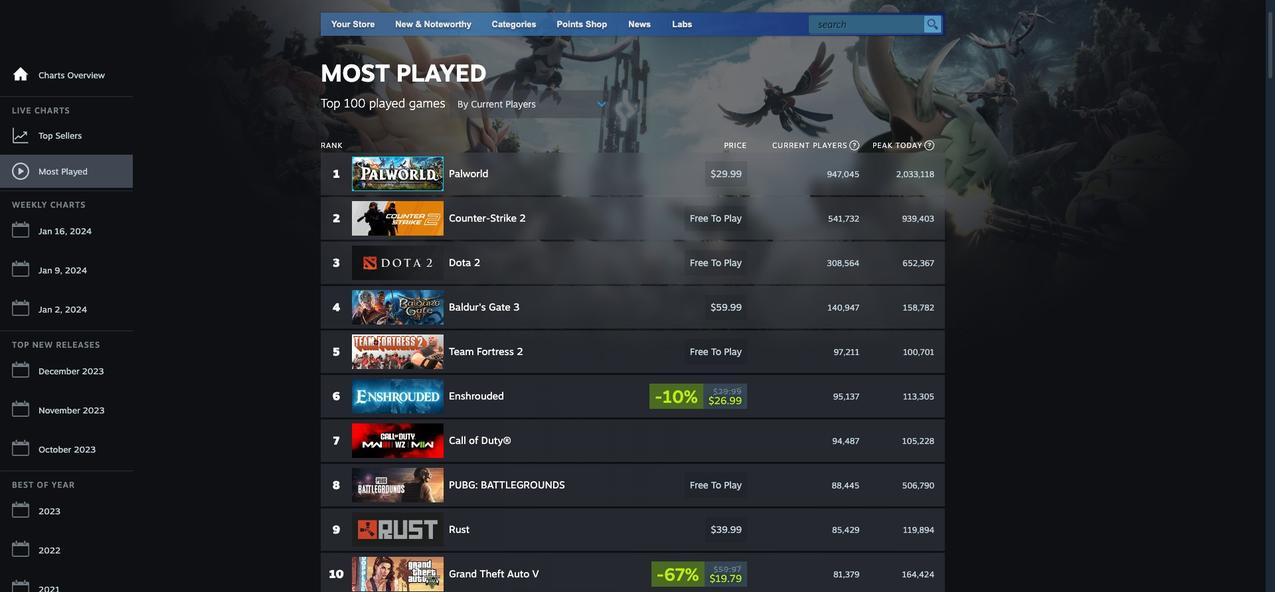 Task type: vqa. For each thing, say whether or not it's contained in the screenshot.
marvels
no



Task type: describe. For each thing, give the bounding box(es) containing it.
$59.97 $19.79
[[710, 565, 742, 585]]

live charts
[[12, 106, 70, 116]]

charts overview link
[[0, 57, 133, 94]]

play for 8
[[724, 480, 742, 491]]

free to play for 3
[[690, 257, 742, 268]]

1 vertical spatial players
[[813, 141, 848, 150]]

947,045
[[827, 169, 860, 179]]

best
[[12, 480, 34, 490]]

2,
[[55, 304, 63, 315]]

team fortress 2
[[449, 346, 523, 358]]

67%
[[665, 564, 699, 585]]

baldur's
[[449, 301, 486, 314]]

16,
[[55, 226, 67, 237]]

2023 for december 2023
[[82, 366, 104, 377]]

palworld
[[449, 167, 489, 180]]

pubg: battlegrounds link
[[352, 468, 638, 503]]

october
[[39, 445, 71, 455]]

94,487
[[833, 436, 860, 446]]

9
[[333, 523, 340, 537]]

dota 2
[[449, 256, 481, 269]]

0 horizontal spatial 3
[[333, 256, 340, 270]]

december
[[39, 366, 80, 377]]

1 vertical spatial 3
[[514, 301, 520, 314]]

your
[[332, 19, 351, 29]]

shop
[[586, 19, 607, 29]]

played
[[369, 96, 406, 110]]

97,211
[[834, 347, 860, 357]]

506,790
[[903, 481, 935, 491]]

$39.99
[[711, 524, 742, 536]]

85,429
[[832, 525, 860, 535]]

8
[[333, 478, 340, 492]]

0 horizontal spatial players
[[506, 98, 536, 110]]

news link
[[618, 13, 662, 36]]

jan 9, 2024 link
[[0, 252, 133, 289]]

counter-
[[449, 212, 491, 225]]

new & noteworthy link
[[395, 19, 472, 29]]

call
[[449, 435, 466, 447]]

of for best
[[37, 480, 49, 490]]

free for 3
[[690, 257, 709, 268]]

weekly
[[12, 200, 47, 210]]

games
[[409, 96, 446, 110]]

enshrouded
[[449, 390, 504, 403]]

top for top sellers
[[39, 130, 53, 141]]

1 horizontal spatial most
[[321, 58, 390, 88]]

today
[[896, 141, 923, 150]]

labs
[[673, 19, 693, 29]]

charts for top
[[34, 106, 70, 116]]

store
[[353, 19, 375, 29]]

81,379
[[834, 570, 860, 580]]

categories link
[[492, 19, 537, 29]]

sellers
[[55, 130, 82, 141]]

105,228
[[903, 436, 935, 446]]

auto
[[508, 568, 530, 581]]

100
[[344, 96, 366, 110]]

113,305
[[904, 392, 935, 402]]

october 2023
[[39, 445, 96, 455]]

- for 10%
[[655, 386, 663, 407]]

year
[[52, 480, 75, 490]]

your store
[[332, 19, 375, 29]]

free to play for 5
[[690, 346, 742, 357]]

10%
[[663, 386, 698, 407]]

jan 2, 2024
[[39, 304, 87, 315]]

2023 link
[[0, 494, 133, 530]]

6
[[333, 389, 340, 403]]

weekly charts
[[12, 200, 86, 210]]

grand
[[449, 568, 477, 581]]

top 100 played games
[[321, 96, 446, 110]]

of for call
[[469, 435, 479, 447]]

baldur's gate 3
[[449, 301, 520, 314]]

0 vertical spatial new
[[395, 19, 413, 29]]

jan for jan 16, 2024
[[39, 226, 52, 237]]

october 2023 link
[[0, 432, 133, 468]]

jan for jan 2, 2024
[[39, 304, 52, 315]]

1
[[333, 167, 340, 181]]

2 right the dota
[[474, 256, 481, 269]]

news
[[629, 19, 651, 29]]

noteworthy
[[424, 19, 472, 29]]

100,701
[[904, 347, 935, 357]]

119,894
[[904, 525, 935, 535]]

to for 2
[[712, 213, 722, 224]]

live
[[12, 106, 32, 116]]

to for 3
[[712, 257, 722, 268]]

top for top 100 played games
[[321, 96, 341, 110]]

team
[[449, 346, 474, 358]]

jan for jan 9, 2024
[[39, 265, 52, 276]]

1 vertical spatial played
[[61, 166, 88, 176]]

2 inside 'link'
[[517, 346, 523, 358]]

top new releases
[[12, 340, 100, 350]]

theft
[[480, 568, 505, 581]]

categories
[[492, 19, 537, 29]]

releases
[[56, 340, 100, 350]]

free to play for 8
[[690, 480, 742, 491]]

2024 for jan 2, 2024
[[65, 304, 87, 315]]

your store link
[[332, 19, 375, 29]]

dota 2 link
[[352, 246, 638, 280]]

652,367
[[903, 258, 935, 268]]

0 vertical spatial charts
[[39, 70, 65, 80]]

dota
[[449, 256, 471, 269]]

points
[[557, 19, 583, 29]]

november 2023 link
[[0, 393, 133, 429]]



Task type: locate. For each thing, give the bounding box(es) containing it.
2023 for october 2023
[[74, 445, 96, 455]]

free for 5
[[690, 346, 709, 357]]

most up weekly charts
[[39, 166, 59, 176]]

2024 for jan 9, 2024
[[65, 265, 87, 276]]

to for 8
[[712, 480, 722, 491]]

$59.99
[[711, 302, 742, 313]]

v
[[533, 568, 539, 581]]

1 jan from the top
[[39, 226, 52, 237]]

0 vertical spatial most
[[321, 58, 390, 88]]

free to play
[[690, 213, 742, 224], [690, 257, 742, 268], [690, 346, 742, 357], [690, 480, 742, 491]]

0 vertical spatial top
[[321, 96, 341, 110]]

$59.97
[[714, 565, 742, 574]]

2023 right november
[[83, 405, 105, 416]]

charts up jan 16, 2024
[[50, 200, 86, 210]]

1 free from the top
[[690, 213, 709, 224]]

1 vertical spatial top
[[39, 130, 53, 141]]

labs link
[[662, 13, 703, 36]]

points shop
[[557, 19, 607, 29]]

charts overview
[[39, 70, 105, 80]]

palworld link
[[352, 157, 638, 191]]

2024 for jan 16, 2024
[[70, 226, 92, 237]]

call of duty® link
[[352, 424, 638, 458]]

2023
[[82, 366, 104, 377], [83, 405, 105, 416], [74, 445, 96, 455], [39, 506, 60, 517]]

search search field
[[819, 16, 922, 33]]

4 free to play from the top
[[690, 480, 742, 491]]

3 right gate
[[514, 301, 520, 314]]

players up '947,045'
[[813, 141, 848, 150]]

current players
[[773, 141, 848, 150]]

164,424
[[903, 570, 935, 580]]

1 play from the top
[[724, 213, 742, 224]]

2 play from the top
[[724, 257, 742, 268]]

most played
[[321, 58, 487, 88], [39, 166, 88, 176]]

0 vertical spatial current
[[471, 98, 503, 110]]

$29.99 down price
[[711, 168, 742, 179]]

0 vertical spatial 2024
[[70, 226, 92, 237]]

3
[[333, 256, 340, 270], [514, 301, 520, 314]]

2 free to play from the top
[[690, 257, 742, 268]]

0 horizontal spatial most played
[[39, 166, 88, 176]]

1 horizontal spatial players
[[813, 141, 848, 150]]

0 vertical spatial most played
[[321, 58, 487, 88]]

2023 for november 2023
[[83, 405, 105, 416]]

pubg: battlegrounds
[[449, 479, 565, 492]]

1 horizontal spatial 3
[[514, 301, 520, 314]]

5
[[333, 345, 340, 359]]

0 vertical spatial -
[[655, 386, 663, 407]]

2 to from the top
[[712, 257, 722, 268]]

most
[[321, 58, 390, 88], [39, 166, 59, 176]]

1 vertical spatial 2024
[[65, 265, 87, 276]]

0 vertical spatial of
[[469, 435, 479, 447]]

grand theft auto v link
[[352, 557, 638, 592]]

$29.99 inside $29.99 $26.99
[[714, 387, 742, 396]]

charts for jan
[[50, 200, 86, 210]]

played up games
[[397, 58, 487, 88]]

best of year
[[12, 480, 75, 490]]

jan left 16,
[[39, 226, 52, 237]]

0 vertical spatial played
[[397, 58, 487, 88]]

played
[[397, 58, 487, 88], [61, 166, 88, 176]]

top sellers link
[[0, 119, 133, 152]]

$26.99
[[709, 394, 742, 407]]

most played up played
[[321, 58, 487, 88]]

4 to from the top
[[712, 480, 722, 491]]

charts
[[39, 70, 65, 80], [34, 106, 70, 116], [50, 200, 86, 210]]

2 free from the top
[[690, 257, 709, 268]]

top inside top sellers link
[[39, 130, 53, 141]]

0 horizontal spatial top
[[12, 340, 30, 350]]

most played down top sellers link
[[39, 166, 88, 176]]

4 play from the top
[[724, 480, 742, 491]]

-10%
[[655, 386, 698, 407]]

3 play from the top
[[724, 346, 742, 357]]

3 free from the top
[[690, 346, 709, 357]]

2024
[[70, 226, 92, 237], [65, 265, 87, 276], [65, 304, 87, 315]]

2 horizontal spatial top
[[321, 96, 341, 110]]

overview
[[67, 70, 105, 80]]

enshrouded link
[[352, 379, 638, 414]]

2024 right 16,
[[70, 226, 92, 237]]

3 jan from the top
[[39, 304, 52, 315]]

free for 8
[[690, 480, 709, 491]]

2023 inside "link"
[[83, 405, 105, 416]]

2022 link
[[0, 533, 133, 569]]

- for 67%
[[657, 564, 665, 585]]

play for 2
[[724, 213, 742, 224]]

$29.99 $26.99
[[709, 387, 742, 407]]

new
[[395, 19, 413, 29], [32, 340, 53, 350]]

jan left 2,
[[39, 304, 52, 315]]

2 vertical spatial 2024
[[65, 304, 87, 315]]

2023 down best of year
[[39, 506, 60, 517]]

308,564
[[827, 258, 860, 268]]

jan 16, 2024 link
[[0, 213, 133, 250]]

140,947
[[828, 303, 860, 313]]

jan 16, 2024
[[39, 226, 92, 237]]

charts left overview
[[39, 70, 65, 80]]

$29.99
[[711, 168, 742, 179], [714, 387, 742, 396]]

new left &
[[395, 19, 413, 29]]

top for top new releases
[[12, 340, 30, 350]]

most up 100
[[321, 58, 390, 88]]

1 vertical spatial new
[[32, 340, 53, 350]]

price
[[725, 141, 748, 150]]

2,033,118
[[897, 169, 935, 179]]

0 horizontal spatial most
[[39, 166, 59, 176]]

current right price
[[773, 141, 811, 150]]

0 horizontal spatial current
[[471, 98, 503, 110]]

1 vertical spatial $29.99
[[714, 387, 742, 396]]

gate
[[489, 301, 511, 314]]

1 horizontal spatial new
[[395, 19, 413, 29]]

december 2023
[[39, 366, 104, 377]]

of right call on the left bottom of page
[[469, 435, 479, 447]]

to
[[712, 213, 722, 224], [712, 257, 722, 268], [712, 346, 722, 357], [712, 480, 722, 491]]

rust link
[[352, 513, 638, 548]]

top
[[321, 96, 341, 110], [39, 130, 53, 141], [12, 340, 30, 350]]

top sellers
[[39, 130, 82, 141]]

1 vertical spatial most played
[[39, 166, 88, 176]]

peak
[[873, 141, 893, 150]]

free for 2
[[690, 213, 709, 224]]

0 vertical spatial 3
[[333, 256, 340, 270]]

counter-strike 2
[[449, 212, 526, 225]]

-67%
[[657, 564, 699, 585]]

top left sellers
[[39, 130, 53, 141]]

2 vertical spatial top
[[12, 340, 30, 350]]

158,782
[[904, 303, 935, 313]]

3 up 4
[[333, 256, 340, 270]]

to for 5
[[712, 346, 722, 357]]

$29.99 for $29.99 $26.99
[[714, 387, 742, 396]]

1 horizontal spatial top
[[39, 130, 53, 141]]

1 horizontal spatial current
[[773, 141, 811, 150]]

play for 5
[[724, 346, 742, 357]]

rust
[[449, 524, 470, 536]]

2023 right october
[[74, 445, 96, 455]]

free to play for 2
[[690, 213, 742, 224]]

1 horizontal spatial of
[[469, 435, 479, 447]]

current right the by
[[471, 98, 503, 110]]

november
[[39, 405, 80, 416]]

939,403
[[903, 214, 935, 224]]

rank
[[321, 141, 343, 150]]

top up the december 2023 'link'
[[12, 340, 30, 350]]

88,445
[[832, 481, 860, 491]]

541,732
[[828, 214, 860, 224]]

95,137
[[834, 392, 860, 402]]

2024 right 9, in the left of the page
[[65, 265, 87, 276]]

1 vertical spatial jan
[[39, 265, 52, 276]]

grand theft auto v
[[449, 568, 539, 581]]

4
[[333, 300, 340, 314]]

$29.99 for $29.99
[[711, 168, 742, 179]]

new up december
[[32, 340, 53, 350]]

2023 inside 'link'
[[82, 366, 104, 377]]

free
[[690, 213, 709, 224], [690, 257, 709, 268], [690, 346, 709, 357], [690, 480, 709, 491]]

$19.79
[[710, 572, 742, 585]]

1 to from the top
[[712, 213, 722, 224]]

2 jan from the top
[[39, 265, 52, 276]]

1 vertical spatial of
[[37, 480, 49, 490]]

&
[[416, 19, 422, 29]]

1 horizontal spatial most played
[[321, 58, 487, 88]]

current
[[471, 98, 503, 110], [773, 141, 811, 150]]

new & noteworthy
[[395, 19, 472, 29]]

1 vertical spatial current
[[773, 141, 811, 150]]

$29.99 right 10%
[[714, 387, 742, 396]]

jan 2, 2024 link
[[0, 292, 133, 328]]

most played link
[[0, 155, 133, 188]]

top left 100
[[321, 96, 341, 110]]

3 free to play from the top
[[690, 346, 742, 357]]

by current players
[[458, 98, 536, 110]]

players right the by
[[506, 98, 536, 110]]

of right best
[[37, 480, 49, 490]]

2 vertical spatial jan
[[39, 304, 52, 315]]

9,
[[55, 265, 62, 276]]

2022
[[39, 546, 61, 556]]

2 right "strike"
[[520, 212, 526, 225]]

2 vertical spatial charts
[[50, 200, 86, 210]]

None search field
[[809, 15, 943, 34]]

7
[[333, 434, 340, 448]]

jan left 9, in the left of the page
[[39, 265, 52, 276]]

1 free to play from the top
[[690, 213, 742, 224]]

december 2023 link
[[0, 353, 133, 390]]

1 horizontal spatial played
[[397, 58, 487, 88]]

0 horizontal spatial of
[[37, 480, 49, 490]]

1 vertical spatial charts
[[34, 106, 70, 116]]

0 horizontal spatial played
[[61, 166, 88, 176]]

play for 3
[[724, 257, 742, 268]]

duty®
[[481, 435, 511, 447]]

2024 right 2,
[[65, 304, 87, 315]]

0 vertical spatial jan
[[39, 226, 52, 237]]

2 right fortress on the left
[[517, 346, 523, 358]]

1 vertical spatial most
[[39, 166, 59, 176]]

0 vertical spatial players
[[506, 98, 536, 110]]

pubg:
[[449, 479, 478, 492]]

fortress
[[477, 346, 514, 358]]

0 horizontal spatial new
[[32, 340, 53, 350]]

team fortress 2 link
[[352, 335, 638, 369]]

2023 down releases
[[82, 366, 104, 377]]

charts up top sellers
[[34, 106, 70, 116]]

played down sellers
[[61, 166, 88, 176]]

3 to from the top
[[712, 346, 722, 357]]

2 down 1
[[333, 211, 340, 225]]

4 free from the top
[[690, 480, 709, 491]]

1 vertical spatial -
[[657, 564, 665, 585]]

0 vertical spatial $29.99
[[711, 168, 742, 179]]



